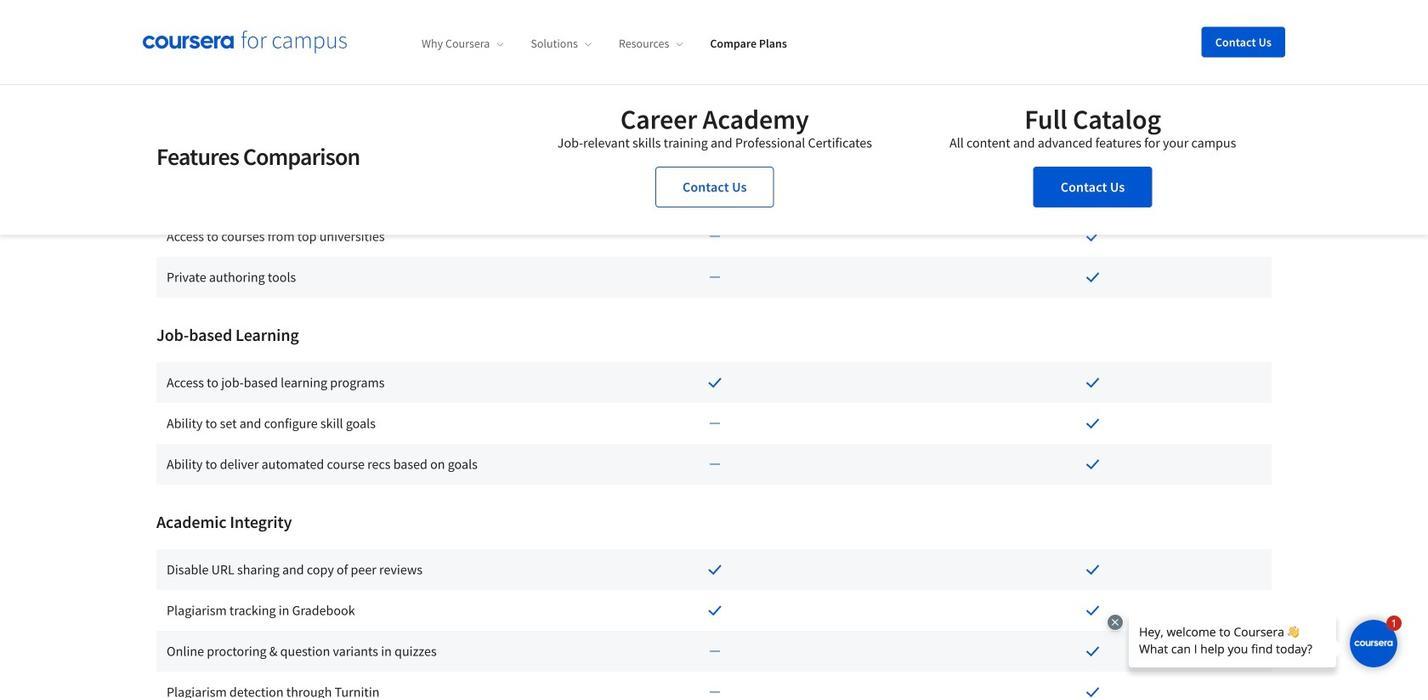 Task type: describe. For each thing, give the bounding box(es) containing it.
coursera for campus image
[[143, 30, 347, 54]]



Task type: vqa. For each thing, say whether or not it's contained in the screenshot.
Coursera for Campus image
yes



